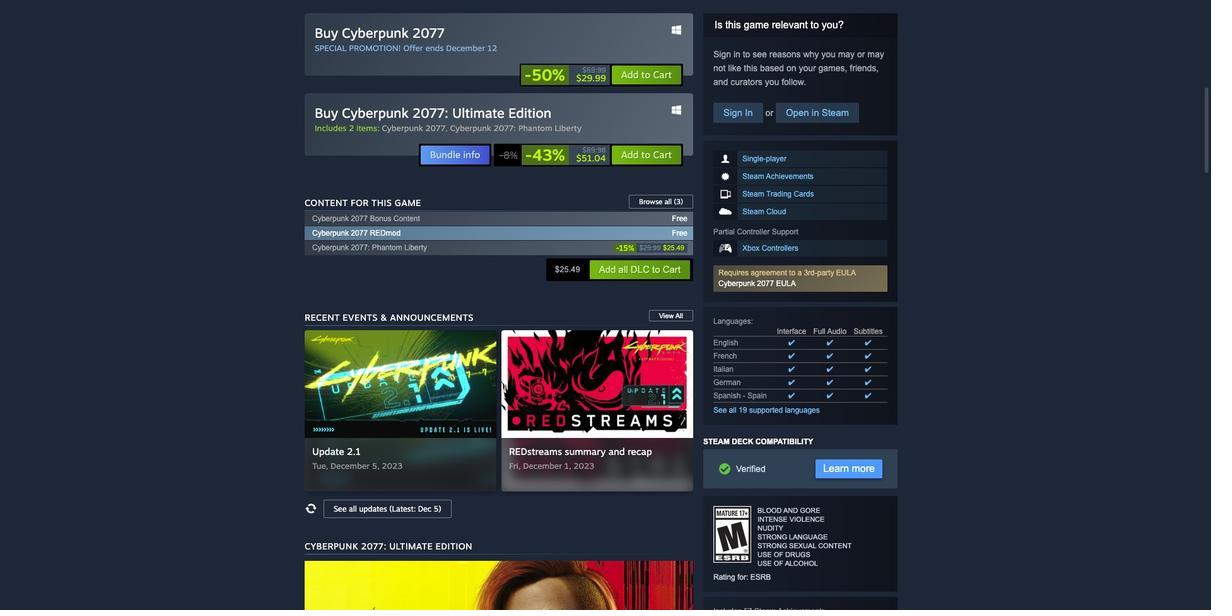 Task type: vqa. For each thing, say whether or not it's contained in the screenshot.
the Better
no



Task type: describe. For each thing, give the bounding box(es) containing it.
partial controller support
[[714, 228, 799, 237]]

free for cyberpunk 2077 bonus content
[[672, 214, 688, 223]]

subtitles
[[854, 327, 883, 336]]

(3)
[[674, 197, 684, 206]]

cyberpunk 2077: ultimate edition
[[305, 541, 473, 552]]

43%
[[533, 145, 565, 165]]

3rd-
[[804, 269, 818, 278]]

1 vertical spatial you
[[765, 77, 780, 87]]

december inside the update 2.1 tue, december 5, 2023
[[331, 461, 370, 471]]

2077: up -8%
[[494, 123, 516, 133]]

add to cart for -8%
[[621, 149, 672, 161]]

0 horizontal spatial $25.49
[[555, 265, 581, 274]]

1 vertical spatial and
[[609, 446, 625, 458]]

drugs
[[786, 551, 811, 559]]

2 2023 from the left
[[574, 461, 595, 471]]

add all dlc to cart link
[[589, 260, 691, 280]]

steam achievements link
[[714, 168, 888, 185]]

2 may from the left
[[868, 49, 885, 59]]

updates
[[359, 505, 387, 514]]

recent
[[305, 312, 340, 323]]

cyberpunk 2077: phantom liberty link
[[450, 123, 582, 133]]

2023 inside the update 2.1 tue, december 5, 2023
[[382, 461, 403, 471]]

all for (3)
[[665, 197, 672, 206]]

steam cloud link
[[714, 204, 888, 220]]

controller
[[737, 228, 770, 237]]

player
[[766, 154, 787, 163]]

2 use from the top
[[758, 560, 772, 568]]

19
[[739, 406, 748, 415]]

info
[[464, 149, 481, 161]]

1 may from the left
[[839, 49, 855, 59]]

to left the 'you?'
[[811, 19, 820, 30]]

nudity
[[758, 525, 784, 533]]

2.1
[[347, 446, 361, 458]]

buy for buy cyberpunk 2077
[[315, 24, 338, 41]]

not
[[714, 63, 726, 73]]

to inside sign in to see reasons why you may or may not like this based on your games, friends, and curators you follow.
[[743, 49, 751, 59]]

english
[[714, 339, 739, 348]]

promotion!
[[349, 43, 401, 53]]

compatibility
[[756, 438, 814, 447]]

update 2.1 tue, december 5, 2023
[[312, 446, 403, 471]]

2077 inside buy cyberpunk 2077 special promotion! offer ends december 12
[[413, 24, 445, 41]]

single-player link
[[714, 151, 888, 167]]

:
[[751, 317, 753, 326]]

steam for trading
[[743, 190, 765, 199]]

learn more
[[824, 464, 875, 474]]

&
[[381, 312, 387, 323]]

learn more link
[[816, 460, 883, 479]]

learn
[[824, 464, 850, 474]]

language
[[790, 534, 828, 541]]

in
[[746, 107, 753, 118]]

,
[[446, 123, 448, 133]]

cyberpunk 2077 bonus content
[[312, 214, 420, 223]]

1 horizontal spatial eula
[[837, 269, 857, 278]]

1 of from the top
[[774, 551, 784, 559]]

-43%
[[526, 145, 565, 165]]

$59.99 $29.99
[[577, 65, 606, 83]]

buy cyberpunk 2077 special promotion! offer ends december 12
[[315, 24, 498, 53]]

and inside sign in to see reasons why you may or may not like this based on your games, friends, and curators you follow.
[[714, 77, 729, 87]]

german
[[714, 379, 741, 387]]

all for updates
[[349, 505, 357, 514]]

$25.49 inside -15% $29.99 $25.49
[[664, 244, 685, 252]]

ends
[[426, 43, 444, 53]]

update
[[312, 446, 344, 458]]

xbox controllers link
[[714, 240, 888, 257]]

in for sign
[[734, 49, 741, 59]]

all for dlc
[[619, 264, 628, 275]]

xbox
[[743, 244, 760, 253]]

add to cart link for -50%
[[611, 65, 682, 85]]

bundle info link
[[420, 145, 491, 165]]

cyberpunk 2077 link
[[382, 123, 446, 133]]

party
[[818, 269, 835, 278]]

buy for buy cyberpunk 2077: ultimate edition
[[315, 105, 338, 121]]

rating
[[714, 574, 736, 582]]

summary
[[565, 446, 606, 458]]

why
[[804, 49, 819, 59]]

steam achievements
[[743, 172, 814, 181]]

controllers
[[762, 244, 799, 253]]

0 horizontal spatial edition
[[436, 541, 473, 552]]

follow.
[[782, 77, 807, 87]]

2077: down updates
[[361, 541, 387, 552]]

on
[[787, 63, 797, 73]]

2 vertical spatial add
[[599, 264, 616, 275]]

ultimate inside buy cyberpunk 2077: ultimate edition includes 2 items: cyberpunk 2077 , cyberpunk 2077: phantom liberty
[[452, 105, 505, 121]]

and inside blood and gore intense violence nudity strong language strong sexual content use of drugs use of alcohol
[[784, 507, 799, 515]]

all
[[676, 312, 684, 320]]

2077 inside requires agreement to a 3rd-party eula cyberpunk 2077 eula
[[758, 279, 774, 288]]

full audio
[[814, 327, 847, 336]]

cyberpunk 2077: phantom liberty
[[312, 243, 427, 252]]

1,
[[565, 461, 572, 471]]

steam trading cards link
[[714, 186, 888, 202]]

for:
[[738, 574, 749, 582]]

in for open
[[812, 107, 820, 118]]

fri,
[[509, 461, 521, 471]]

bundle
[[430, 149, 461, 161]]

-50%
[[525, 65, 565, 84]]

reasons
[[770, 49, 801, 59]]

blood
[[758, 507, 782, 515]]

relevant
[[772, 19, 808, 30]]

to right dlc
[[653, 264, 661, 275]]

- for -8%
[[499, 149, 504, 161]]

add for -50%
[[621, 69, 639, 81]]

spanish
[[714, 392, 741, 401]]

cyberpunk inside requires agreement to a 3rd-party eula cyberpunk 2077 eula
[[719, 279, 756, 288]]

single-
[[743, 154, 766, 163]]

redmod
[[370, 229, 401, 238]]

based
[[761, 63, 785, 73]]

sign for sign in
[[724, 107, 743, 118]]

you?
[[822, 19, 844, 30]]

dec
[[418, 505, 432, 514]]

liberty inside buy cyberpunk 2077: ultimate edition includes 2 items: cyberpunk 2077 , cyberpunk 2077: phantom liberty
[[555, 123, 582, 133]]

see all 19 supported languages
[[714, 406, 820, 415]]

curators
[[731, 77, 763, 87]]

1 vertical spatial phantom
[[372, 243, 403, 252]]

see for see all updates (latest: dec 5)
[[334, 505, 347, 514]]

2077 up cyberpunk 2077 redmod
[[351, 214, 368, 223]]

2 horizontal spatial december
[[523, 461, 562, 471]]

steam deck compatibility
[[704, 438, 814, 447]]

recent events & announcements
[[305, 312, 474, 323]]

announcements
[[390, 312, 474, 323]]

2 vertical spatial cart
[[663, 264, 681, 275]]

a
[[798, 269, 802, 278]]

2077: down cyberpunk 2077 redmod
[[351, 243, 370, 252]]

gore
[[800, 507, 821, 515]]

1 strong from the top
[[758, 534, 788, 541]]

$89.98
[[583, 146, 606, 154]]

0 vertical spatial $29.99
[[577, 72, 606, 83]]

1 vertical spatial ultimate
[[390, 541, 433, 552]]



Task type: locate. For each thing, give the bounding box(es) containing it.
1 vertical spatial strong
[[758, 543, 788, 550]]

1 horizontal spatial may
[[868, 49, 885, 59]]

languages
[[714, 317, 751, 326]]

2 horizontal spatial content
[[819, 543, 852, 550]]

0 horizontal spatial or
[[764, 108, 776, 118]]

0 vertical spatial sign
[[714, 49, 732, 59]]

see for see all 19 supported languages
[[714, 406, 727, 415]]

0 vertical spatial edition
[[509, 105, 552, 121]]

1 vertical spatial add
[[621, 149, 639, 161]]

agreement
[[751, 269, 788, 278]]

items:
[[357, 123, 380, 133]]

sign inside sign in to see reasons why you may or may not like this based on your games, friends, and curators you follow.
[[714, 49, 732, 59]]

0 vertical spatial eula
[[837, 269, 857, 278]]

see down "spanish" on the right of the page
[[714, 406, 727, 415]]

see left updates
[[334, 505, 347, 514]]

1 horizontal spatial december
[[446, 43, 485, 53]]

2077 down cyberpunk 2077 bonus content
[[351, 229, 368, 238]]

liberty down game
[[405, 243, 427, 252]]

0 vertical spatial free
[[672, 214, 688, 223]]

0 horizontal spatial december
[[331, 461, 370, 471]]

dlc
[[631, 264, 650, 275]]

1 add to cart from the top
[[621, 69, 672, 81]]

to inside requires agreement to a 3rd-party eula cyberpunk 2077 eula
[[790, 269, 796, 278]]

december down redstreams
[[523, 461, 562, 471]]

intense
[[758, 516, 788, 524]]

blood and gore intense violence nudity strong language strong sexual content use of drugs use of alcohol
[[758, 507, 852, 568]]

of
[[774, 551, 784, 559], [774, 560, 784, 568]]

buy inside buy cyberpunk 2077: ultimate edition includes 2 items: cyberpunk 2077 , cyberpunk 2077: phantom liberty
[[315, 105, 338, 121]]

you up games,
[[822, 49, 836, 59]]

you down based at the right of page
[[765, 77, 780, 87]]

$29.99 right 50%
[[577, 72, 606, 83]]

special
[[315, 43, 347, 53]]

0 horizontal spatial eula
[[777, 279, 796, 288]]

add to cart link up the browse
[[611, 145, 682, 165]]

1 add to cart link from the top
[[611, 65, 682, 85]]

sign
[[714, 49, 732, 59], [724, 107, 743, 118]]

bundle info
[[430, 149, 481, 161]]

phantom down redmod
[[372, 243, 403, 252]]

edition inside buy cyberpunk 2077: ultimate edition includes 2 items: cyberpunk 2077 , cyberpunk 2077: phantom liberty
[[509, 105, 552, 121]]

all
[[665, 197, 672, 206], [619, 264, 628, 275], [729, 406, 737, 415], [349, 505, 357, 514]]

add to cart link right $59.99
[[611, 65, 682, 85]]

of left drugs
[[774, 551, 784, 559]]

cyberpunk
[[342, 24, 409, 41], [342, 105, 409, 121], [382, 123, 423, 133], [450, 123, 492, 133], [312, 214, 349, 223], [312, 229, 349, 238], [312, 243, 349, 252], [719, 279, 756, 288], [305, 541, 359, 552]]

add to cart for -50%
[[621, 69, 672, 81]]

$51.04
[[577, 153, 606, 163]]

0 vertical spatial add to cart link
[[611, 65, 682, 85]]

xbox controllers
[[743, 244, 799, 253]]

cart down -15% $29.99 $25.49
[[663, 264, 681, 275]]

eula
[[837, 269, 857, 278], [777, 279, 796, 288]]

1 horizontal spatial ultimate
[[452, 105, 505, 121]]

edition up cyberpunk 2077: phantom liberty link
[[509, 105, 552, 121]]

interface
[[777, 327, 807, 336]]

in up like
[[734, 49, 741, 59]]

1 horizontal spatial $25.49
[[664, 244, 685, 252]]

events
[[343, 312, 378, 323]]

and down not
[[714, 77, 729, 87]]

1 horizontal spatial liberty
[[555, 123, 582, 133]]

2 vertical spatial content
[[819, 543, 852, 550]]

0 horizontal spatial content
[[305, 197, 348, 208]]

1 vertical spatial $29.99
[[640, 244, 661, 252]]

1 vertical spatial in
[[812, 107, 820, 118]]

open
[[786, 107, 810, 118]]

1 vertical spatial edition
[[436, 541, 473, 552]]

achievements
[[766, 172, 814, 181]]

12
[[488, 43, 498, 53]]

1 horizontal spatial see
[[714, 406, 727, 415]]

5,
[[372, 461, 380, 471]]

redstreams summary and recap
[[509, 446, 652, 458]]

- right info
[[499, 149, 504, 161]]

- for -43%
[[526, 145, 533, 165]]

2 strong from the top
[[758, 543, 788, 550]]

steam right open
[[822, 107, 850, 118]]

phantom
[[519, 123, 553, 133], [372, 243, 403, 252]]

2077 up bundle
[[426, 123, 446, 133]]

phantom up -43%
[[519, 123, 553, 133]]

spain
[[748, 392, 767, 401]]

to up the browse
[[642, 149, 651, 161]]

2 of from the top
[[774, 560, 784, 568]]

december down 2.1
[[331, 461, 370, 471]]

add for -8%
[[621, 149, 639, 161]]

view all link
[[649, 310, 694, 322]]

1 horizontal spatial 2023
[[574, 461, 595, 471]]

0 vertical spatial buy
[[315, 24, 338, 41]]

this right is
[[726, 19, 741, 30]]

and up 'violence'
[[784, 507, 799, 515]]

0 vertical spatial ultimate
[[452, 105, 505, 121]]

0 vertical spatial in
[[734, 49, 741, 59]]

in
[[734, 49, 741, 59], [812, 107, 820, 118]]

view all
[[659, 312, 684, 320]]

0 horizontal spatial and
[[609, 446, 625, 458]]

edition down 5) on the bottom left of page
[[436, 541, 473, 552]]

2023 down 'summary'
[[574, 461, 595, 471]]

buy up special
[[315, 24, 338, 41]]

- for -50%
[[525, 65, 532, 84]]

1 horizontal spatial or
[[858, 49, 866, 59]]

in right open
[[812, 107, 820, 118]]

all left 19
[[729, 406, 737, 415]]

this inside sign in to see reasons why you may or may not like this based on your games, friends, and curators you follow.
[[744, 63, 758, 73]]

december left 12
[[446, 43, 485, 53]]

eula right party
[[837, 269, 857, 278]]

1 horizontal spatial $29.99
[[640, 244, 661, 252]]

0 horizontal spatial 2023
[[382, 461, 403, 471]]

add all dlc to cart
[[599, 264, 681, 275]]

1 vertical spatial $25.49
[[555, 265, 581, 274]]

2077 down agreement
[[758, 279, 774, 288]]

rating for: esrb
[[714, 574, 772, 582]]

ultimate up cyberpunk 2077: phantom liberty link
[[452, 105, 505, 121]]

1 vertical spatial eula
[[777, 279, 796, 288]]

1 vertical spatial see
[[334, 505, 347, 514]]

to right $59.99
[[642, 69, 651, 81]]

1 vertical spatial or
[[764, 108, 776, 118]]

sexual
[[790, 543, 817, 550]]

2 vertical spatial and
[[784, 507, 799, 515]]

1 vertical spatial add to cart
[[621, 149, 672, 161]]

steam up steam cloud
[[743, 190, 765, 199]]

or inside sign in to see reasons why you may or may not like this based on your games, friends, and curators you follow.
[[858, 49, 866, 59]]

ultimate down the (latest:
[[390, 541, 433, 552]]

phantom inside buy cyberpunk 2077: ultimate edition includes 2 items: cyberpunk 2077 , cyberpunk 2077: phantom liberty
[[519, 123, 553, 133]]

0 vertical spatial add to cart
[[621, 69, 672, 81]]

add right $59.99
[[621, 69, 639, 81]]

in inside sign in to see reasons why you may or may not like this based on your games, friends, and curators you follow.
[[734, 49, 741, 59]]

2 horizontal spatial and
[[784, 507, 799, 515]]

0 horizontal spatial ultimate
[[390, 541, 433, 552]]

add to cart up the browse
[[621, 149, 672, 161]]

1 horizontal spatial and
[[714, 77, 729, 87]]

cart for 50%
[[654, 69, 672, 81]]

buy inside buy cyberpunk 2077 special promotion! offer ends december 12
[[315, 24, 338, 41]]

is
[[715, 19, 723, 30]]

or
[[858, 49, 866, 59], [764, 108, 776, 118]]

see
[[753, 49, 767, 59]]

$29.99 inside -15% $29.99 $25.49
[[640, 244, 661, 252]]

1 vertical spatial buy
[[315, 105, 338, 121]]

2077 inside buy cyberpunk 2077: ultimate edition includes 2 items: cyberpunk 2077 , cyberpunk 2077: phantom liberty
[[426, 123, 446, 133]]

0 vertical spatial add
[[621, 69, 639, 81]]

add to cart link
[[611, 65, 682, 85], [611, 145, 682, 165]]

content
[[305, 197, 348, 208], [394, 214, 420, 223], [819, 543, 852, 550]]

50%
[[532, 65, 565, 84]]

steam for cloud
[[743, 207, 765, 216]]

to left see
[[743, 49, 751, 59]]

you
[[822, 49, 836, 59], [765, 77, 780, 87]]

0 vertical spatial see
[[714, 406, 727, 415]]

15%
[[619, 243, 635, 253]]

partial
[[714, 228, 735, 237]]

- right 8%
[[526, 145, 533, 165]]

cloud
[[767, 207, 787, 216]]

full
[[814, 327, 826, 336]]

sign up not
[[714, 49, 732, 59]]

0 horizontal spatial $29.99
[[577, 72, 606, 83]]

- up cyberpunk 2077: phantom liberty link
[[525, 65, 532, 84]]

steam for achievements
[[743, 172, 765, 181]]

fri, december 1, 2023
[[509, 461, 595, 471]]

0 horizontal spatial in
[[734, 49, 741, 59]]

steam inside open in steam link
[[822, 107, 850, 118]]

add to cart link for -8%
[[611, 145, 682, 165]]

1 vertical spatial this
[[744, 63, 758, 73]]

0 horizontal spatial liberty
[[405, 243, 427, 252]]

single-player
[[743, 154, 787, 163]]

bonus
[[370, 214, 392, 223]]

2 free from the top
[[672, 229, 688, 238]]

steam down single-
[[743, 172, 765, 181]]

sign inside sign in link
[[724, 107, 743, 118]]

1 vertical spatial liberty
[[405, 243, 427, 252]]

2023 right the 5,
[[382, 461, 403, 471]]

2 buy from the top
[[315, 105, 338, 121]]

content down language
[[819, 543, 852, 550]]

1 vertical spatial content
[[394, 214, 420, 223]]

1 vertical spatial add to cart link
[[611, 145, 682, 165]]

1 vertical spatial of
[[774, 560, 784, 568]]

sign in link
[[714, 103, 764, 123]]

0 vertical spatial phantom
[[519, 123, 553, 133]]

sign for sign in to see reasons why you may or may not like this based on your games, friends, and curators you follow.
[[714, 49, 732, 59]]

supported
[[750, 406, 783, 415]]

$59.99
[[583, 65, 606, 74]]

all left dlc
[[619, 264, 628, 275]]

edition
[[509, 105, 552, 121], [436, 541, 473, 552]]

add to cart right $59.99
[[621, 69, 672, 81]]

$29.99 right 15% on the top right
[[640, 244, 661, 252]]

1 2023 from the left
[[382, 461, 403, 471]]

verified
[[737, 464, 766, 474]]

games,
[[819, 63, 848, 73]]

buy cyberpunk 2077: ultimate edition includes 2 items: cyberpunk 2077 , cyberpunk 2077: phantom liberty
[[315, 105, 582, 133]]

may up games,
[[839, 49, 855, 59]]

this
[[726, 19, 741, 30], [744, 63, 758, 73]]

game
[[395, 197, 421, 208]]

view
[[659, 312, 674, 320]]

1 horizontal spatial edition
[[509, 105, 552, 121]]

2077: up ,
[[413, 105, 449, 121]]

offer
[[403, 43, 423, 53]]

alcohol
[[785, 560, 819, 568]]

0 horizontal spatial this
[[726, 19, 741, 30]]

0 horizontal spatial you
[[765, 77, 780, 87]]

or right in
[[764, 108, 776, 118]]

buy up the includes
[[315, 105, 338, 121]]

steam for deck
[[704, 438, 730, 447]]

all for 19
[[729, 406, 737, 415]]

-
[[525, 65, 532, 84], [526, 145, 533, 165], [499, 149, 504, 161], [616, 243, 619, 253], [743, 392, 746, 401]]

cyberpunk inside buy cyberpunk 2077 special promotion! offer ends december 12
[[342, 24, 409, 41]]

open in steam
[[786, 107, 850, 118]]

add
[[621, 69, 639, 81], [621, 149, 639, 161], [599, 264, 616, 275]]

italian
[[714, 365, 734, 374]]

0 horizontal spatial may
[[839, 49, 855, 59]]

or up the friends,
[[858, 49, 866, 59]]

1 horizontal spatial you
[[822, 49, 836, 59]]

your
[[799, 63, 817, 73]]

0 vertical spatial you
[[822, 49, 836, 59]]

✔
[[789, 339, 795, 348], [827, 339, 834, 348], [866, 339, 872, 348], [789, 352, 795, 361], [827, 352, 834, 361], [866, 352, 872, 361], [789, 365, 795, 374], [827, 365, 834, 374], [866, 365, 872, 374], [789, 379, 795, 387], [827, 379, 834, 387], [866, 379, 872, 387], [789, 392, 795, 401], [827, 392, 834, 401], [866, 392, 872, 401]]

0 vertical spatial or
[[858, 49, 866, 59]]

sign left in
[[724, 107, 743, 118]]

december
[[446, 43, 485, 53], [331, 461, 370, 471], [523, 461, 562, 471]]

is this game relevant to you?
[[715, 19, 844, 30]]

0 vertical spatial cart
[[654, 69, 672, 81]]

this up curators
[[744, 63, 758, 73]]

1 vertical spatial cart
[[654, 149, 672, 161]]

8%
[[504, 149, 518, 161]]

5)
[[434, 505, 442, 514]]

steam inside steam cloud link
[[743, 207, 765, 216]]

free for cyberpunk 2077 redmod
[[672, 229, 688, 238]]

0 horizontal spatial phantom
[[372, 243, 403, 252]]

- up add all dlc to cart
[[616, 243, 619, 253]]

of left alcohol
[[774, 560, 784, 568]]

1 horizontal spatial in
[[812, 107, 820, 118]]

add left dlc
[[599, 264, 616, 275]]

cart
[[654, 69, 672, 81], [654, 149, 672, 161], [663, 264, 681, 275]]

cart left not
[[654, 69, 672, 81]]

1 free from the top
[[672, 214, 688, 223]]

$89.98 $51.04
[[577, 146, 606, 163]]

1 vertical spatial use
[[758, 560, 772, 568]]

browse
[[639, 197, 663, 206]]

steam left deck at the right of the page
[[704, 438, 730, 447]]

1 horizontal spatial phantom
[[519, 123, 553, 133]]

- left spain
[[743, 392, 746, 401]]

1 horizontal spatial this
[[744, 63, 758, 73]]

0 vertical spatial $25.49
[[664, 244, 685, 252]]

steam inside steam trading cards link
[[743, 190, 765, 199]]

french
[[714, 352, 737, 361]]

all left (3)
[[665, 197, 672, 206]]

like
[[729, 63, 742, 73]]

cart up browse all (3)
[[654, 149, 672, 161]]

2 add to cart from the top
[[621, 149, 672, 161]]

requires agreement to a 3rd-party eula cyberpunk 2077 eula
[[719, 269, 857, 288]]

may up the friends,
[[868, 49, 885, 59]]

0 vertical spatial use
[[758, 551, 772, 559]]

0 vertical spatial liberty
[[555, 123, 582, 133]]

0 vertical spatial this
[[726, 19, 741, 30]]

content left for at the top
[[305, 197, 348, 208]]

2077 up ends
[[413, 24, 445, 41]]

2
[[349, 123, 354, 133]]

buy
[[315, 24, 338, 41], [315, 105, 338, 121]]

1 buy from the top
[[315, 24, 338, 41]]

0 vertical spatial strong
[[758, 534, 788, 541]]

and left recap
[[609, 446, 625, 458]]

to left the "a"
[[790, 269, 796, 278]]

1 use from the top
[[758, 551, 772, 559]]

1 horizontal spatial content
[[394, 214, 420, 223]]

december inside buy cyberpunk 2077 special promotion! offer ends december 12
[[446, 43, 485, 53]]

all left updates
[[349, 505, 357, 514]]

content for this game
[[305, 197, 421, 208]]

spanish - spain
[[714, 392, 767, 401]]

tue,
[[312, 461, 328, 471]]

ultimate
[[452, 105, 505, 121], [390, 541, 433, 552]]

steam up controller
[[743, 207, 765, 216]]

1 vertical spatial sign
[[724, 107, 743, 118]]

and
[[714, 77, 729, 87], [609, 446, 625, 458], [784, 507, 799, 515]]

add right $89.98
[[621, 149, 639, 161]]

0 vertical spatial and
[[714, 77, 729, 87]]

steam inside "steam achievements" link
[[743, 172, 765, 181]]

eula down agreement
[[777, 279, 796, 288]]

1 vertical spatial free
[[672, 229, 688, 238]]

liberty up 43%
[[555, 123, 582, 133]]

see
[[714, 406, 727, 415], [334, 505, 347, 514]]

0 horizontal spatial see
[[334, 505, 347, 514]]

0 vertical spatial of
[[774, 551, 784, 559]]

steam cloud
[[743, 207, 787, 216]]

content inside blood and gore intense violence nudity strong language strong sexual content use of drugs use of alcohol
[[819, 543, 852, 550]]

0 vertical spatial content
[[305, 197, 348, 208]]

2 add to cart link from the top
[[611, 145, 682, 165]]

cart for 8%
[[654, 149, 672, 161]]

content down game
[[394, 214, 420, 223]]



